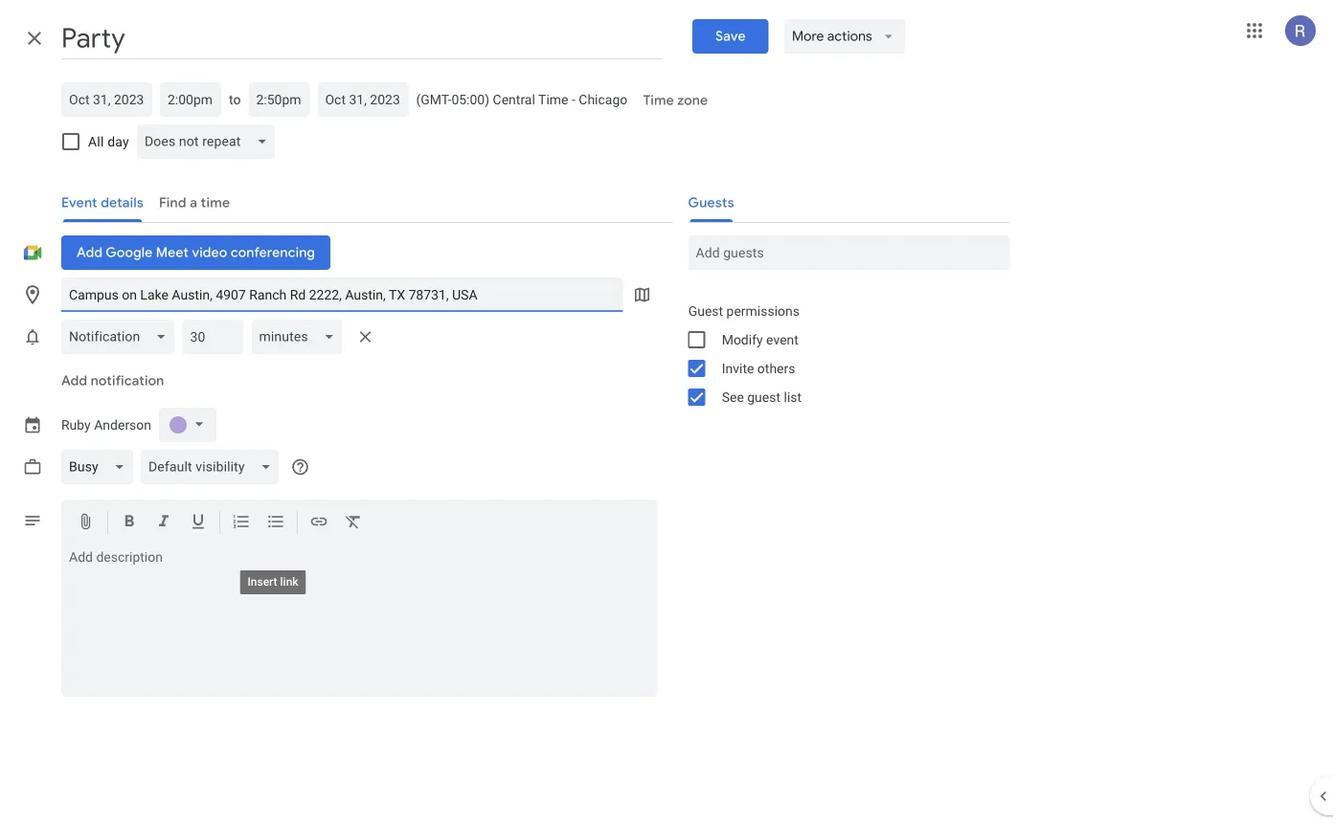 Task type: locate. For each thing, give the bounding box(es) containing it.
Title text field
[[61, 17, 662, 59]]

Location text field
[[69, 278, 616, 312]]

italic image
[[154, 512, 173, 535]]

Description text field
[[61, 550, 658, 693]]

invite others
[[722, 361, 795, 376]]

save button
[[693, 19, 769, 54]]

End date text field
[[325, 88, 401, 111]]

None field
[[137, 125, 283, 159], [61, 320, 182, 354], [251, 320, 350, 354], [61, 450, 141, 485], [141, 450, 287, 485], [137, 125, 283, 159], [61, 320, 182, 354], [251, 320, 350, 354], [61, 450, 141, 485], [141, 450, 287, 485]]

underline image
[[189, 512, 208, 535]]

add
[[61, 373, 87, 390]]

add notification
[[61, 373, 164, 390]]

time left zone
[[643, 92, 674, 109]]

modify
[[722, 332, 763, 348]]

bulleted list image
[[266, 512, 285, 535]]

day
[[107, 134, 129, 149]]

guest
[[747, 389, 781, 405]]

others
[[757, 361, 795, 376]]

group
[[673, 297, 1010, 412]]

central
[[493, 91, 535, 107]]

permissions
[[727, 303, 800, 319]]

-
[[572, 91, 575, 107]]

Minutes in advance for notification number field
[[190, 320, 236, 354]]

(gmt-
[[416, 91, 451, 107]]

End time text field
[[256, 88, 302, 111]]

time left the -
[[538, 91, 568, 107]]

ruby
[[61, 417, 91, 433]]

save
[[716, 28, 746, 45]]

1 horizontal spatial time
[[643, 92, 674, 109]]

05:00)
[[451, 91, 490, 107]]

time
[[538, 91, 568, 107], [643, 92, 674, 109]]

30 minutes before element
[[61, 316, 381, 358]]

time zone button
[[635, 83, 715, 118]]



Task type: vqa. For each thing, say whether or not it's contained in the screenshot.
More actions arrow_drop_down at the right
yes



Task type: describe. For each thing, give the bounding box(es) containing it.
arrow_drop_down
[[880, 28, 897, 45]]

Start time text field
[[168, 88, 214, 111]]

list
[[784, 389, 802, 405]]

insert link
[[247, 576, 298, 589]]

add notification button
[[54, 358, 172, 404]]

more
[[792, 28, 824, 45]]

numbered list image
[[232, 512, 251, 535]]

guest
[[688, 303, 723, 319]]

notification
[[91, 373, 164, 390]]

bold image
[[120, 512, 139, 535]]

group containing guest permissions
[[673, 297, 1010, 412]]

formatting options toolbar
[[61, 500, 658, 546]]

all
[[88, 134, 104, 149]]

all day
[[88, 134, 129, 149]]

Start date text field
[[69, 88, 145, 111]]

insert
[[247, 576, 277, 589]]

time zone
[[643, 92, 708, 109]]

remove formatting image
[[344, 512, 363, 535]]

Guests text field
[[696, 236, 1002, 270]]

event
[[766, 332, 799, 348]]

modify event
[[722, 332, 799, 348]]

link
[[280, 576, 298, 589]]

to
[[229, 91, 241, 107]]

0 horizontal spatial time
[[538, 91, 568, 107]]

invite
[[722, 361, 754, 376]]

chicago
[[579, 91, 628, 107]]

time inside button
[[643, 92, 674, 109]]

see guest list
[[722, 389, 802, 405]]

more actions arrow_drop_down
[[792, 28, 897, 45]]

ruby anderson
[[61, 417, 151, 433]]

insert link image
[[309, 512, 329, 535]]

anderson
[[94, 417, 151, 433]]

zone
[[677, 92, 708, 109]]

guest permissions
[[688, 303, 800, 319]]

(gmt-05:00) central time - chicago
[[416, 91, 628, 107]]

actions
[[827, 28, 872, 45]]

see
[[722, 389, 744, 405]]



